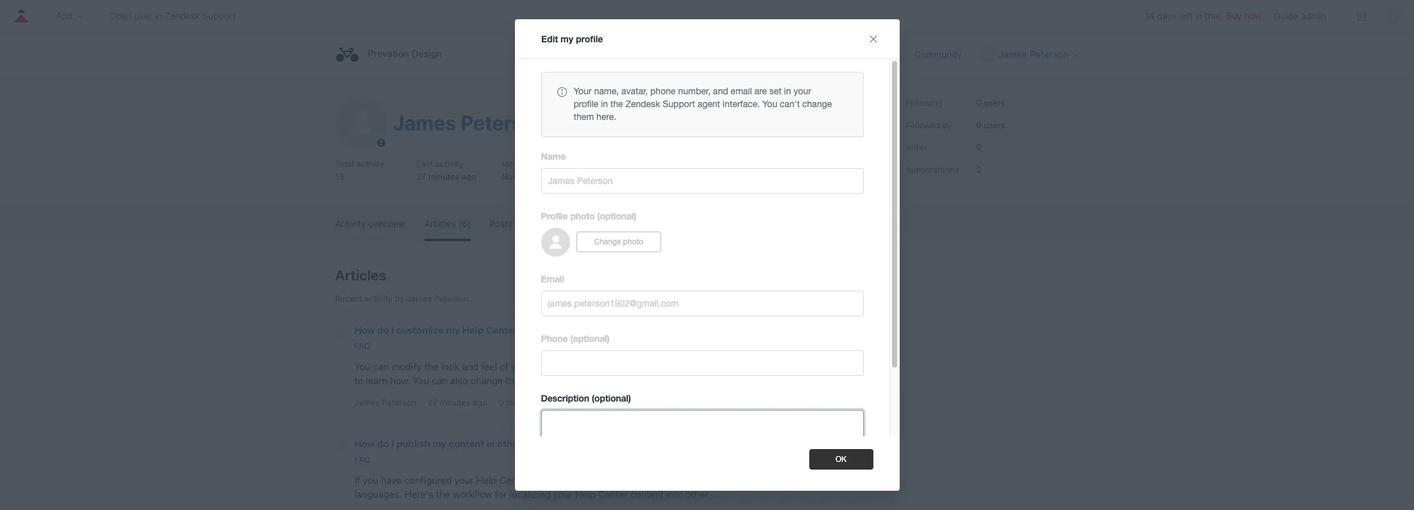 Task type: locate. For each thing, give the bounding box(es) containing it.
) for description ( optional )
[[629, 393, 631, 404]]

user
[[134, 10, 152, 21]]

0 vertical spatial photo
[[571, 210, 595, 221]]

customize
[[397, 324, 444, 336]]

1 horizontal spatial photo
[[623, 238, 644, 247]]

i up have
[[392, 438, 394, 449]]

i inside how do i customize my help center? faq
[[392, 324, 394, 336]]

do
[[377, 324, 389, 336], [377, 438, 389, 449]]

0 horizontal spatial zendesk
[[165, 10, 200, 21]]

localizing
[[510, 488, 551, 500]]

1 horizontal spatial publish
[[705, 474, 737, 485]]

2 vertical spatial can
[[686, 474, 702, 485]]

2 horizontal spatial can
[[686, 474, 702, 485]]

0 horizontal spatial content
[[449, 438, 484, 449]]

avatar,
[[622, 86, 648, 96]]

1 vertical spatial articles
[[335, 267, 386, 284]]

publish up 'configured'
[[397, 438, 430, 449]]

1 vertical spatial how
[[355, 438, 375, 449]]

1 horizontal spatial edit
[[809, 102, 823, 112]]

2 vertical spatial my
[[433, 438, 447, 449]]

and up you're
[[674, 361, 691, 372]]

( for phone ( optional )
[[571, 333, 573, 344]]

2 horizontal spatial and
[[713, 86, 729, 96]]

james peterson main content
[[0, 78, 1415, 510]]

by left changing
[[588, 361, 599, 372]]

design
[[523, 375, 552, 387]]

0 vertical spatial james peterson
[[999, 48, 1069, 59]]

number,
[[678, 86, 711, 96]]

13
[[335, 171, 344, 181]]

guide admin link
[[1275, 10, 1327, 21]]

1 horizontal spatial articles
[[425, 218, 456, 229]]

activity inside last activity 27 minutes ago
[[436, 158, 464, 169]]

guide
[[1275, 10, 1299, 21]]

0 vertical spatial articles
[[425, 218, 456, 229]]

1 vertical spatial to
[[532, 474, 541, 485]]

how up languages.
[[355, 438, 375, 449]]

0 vertical spatial publish
[[397, 438, 430, 449]]

edit my profile heading
[[541, 33, 603, 44]]

1 vertical spatial photo
[[623, 238, 644, 247]]

change down feel
[[471, 375, 503, 387]]

1 horizontal spatial change
[[803, 99, 832, 109]]

photo inside button
[[623, 238, 644, 247]]

articles left (6)
[[425, 218, 456, 229]]

minutes down 'also'
[[440, 397, 471, 407]]

none telephone field inside edit my profile dialog
[[541, 350, 864, 376]]

0 horizontal spatial (
[[571, 333, 573, 344]]

articles for articles (6)
[[425, 218, 456, 229]]

1 horizontal spatial (
[[592, 393, 595, 404]]

ago down feel
[[473, 397, 488, 407]]

Email field
[[541, 291, 864, 316]]

support
[[543, 474, 577, 485]]

activity down user (james peterson) is a team member image
[[356, 158, 385, 169]]

faq link for how do i publish my content in other languages?
[[355, 454, 371, 465]]

1 vertical spatial 27
[[428, 397, 438, 407]]

1 0 users from the top
[[977, 98, 1006, 108]]

users
[[984, 98, 1006, 108], [984, 120, 1006, 130]]

(
[[598, 210, 600, 221], [571, 333, 573, 344], [592, 393, 595, 404]]

how
[[355, 324, 375, 336], [355, 438, 375, 449]]

1 how from the top
[[355, 324, 375, 336]]

) down center.
[[629, 393, 631, 404]]

profile up them
[[574, 99, 599, 109]]

you down set
[[763, 99, 778, 109]]

1 vertical spatial faq link
[[355, 454, 371, 465]]

1 horizontal spatial you
[[413, 375, 429, 387]]

can up learn
[[373, 361, 389, 372]]

0
[[977, 98, 982, 108], [977, 120, 982, 130], [977, 142, 982, 152], [499, 397, 504, 407], [553, 397, 558, 407], [612, 397, 618, 407]]

14 days left in trial. buy now
[[1146, 11, 1262, 21]]

of up description
[[555, 375, 563, 387]]

change
[[595, 238, 621, 247]]

i inside how do i publish my content in other languages? faq
[[392, 438, 394, 449]]

edit my profile dialog
[[515, 19, 900, 491]]

edit my profile
[[541, 33, 603, 44]]

1 vertical spatial (
[[571, 333, 573, 344]]

0 vertical spatial i
[[392, 324, 394, 336]]

edit profile button
[[796, 97, 861, 117]]

0 vertical spatial if
[[645, 375, 651, 387]]

publish inside if you have configured your help center to support multiple languages, you can publish content in your supported languages.   here's the workflow for localizing your help center content into other ...
[[705, 474, 737, 485]]

help down multiple
[[575, 488, 596, 500]]

buy now link
[[1227, 11, 1262, 21]]

0 vertical spatial of
[[500, 361, 509, 372]]

i left customize
[[392, 324, 394, 336]]

0 vertical spatial other
[[497, 438, 522, 449]]

look
[[441, 361, 460, 372]]

faq inside how do i customize my help center? faq
[[355, 341, 371, 351]]

phone
[[541, 333, 568, 344]]

0 horizontal spatial )
[[607, 333, 610, 344]]

faq link up learn
[[355, 341, 371, 351]]

) up changing
[[607, 333, 610, 344]]

you're
[[653, 375, 681, 387]]

navigation containing open user in zendesk support
[[0, 0, 1415, 32]]

i
[[392, 324, 394, 336], [392, 438, 394, 449]]

)
[[634, 210, 637, 221], [607, 333, 610, 344], [629, 393, 631, 404]]

content inside how do i publish my content in other languages? faq
[[449, 438, 484, 449]]

optional up change photo
[[600, 210, 634, 221]]

1 horizontal spatial 27
[[428, 397, 438, 407]]

0 horizontal spatial edit
[[541, 33, 558, 44]]

zendesk right user
[[165, 10, 200, 21]]

and inside your name, avatar, phone number, and email are set in your profile in the zendesk support agent interface. you can't change them here.
[[713, 86, 729, 96]]

optional for description ( optional )
[[595, 393, 629, 404]]

ok
[[836, 455, 847, 464]]

0 vertical spatial )
[[634, 210, 637, 221]]

description
[[541, 393, 590, 404]]

you up learn
[[355, 361, 371, 372]]

0 vertical spatial ago
[[462, 171, 476, 181]]

my inside how do i customize my help center? faq
[[446, 324, 460, 336]]

and up agent
[[713, 86, 729, 96]]

activity right recent at right bottom
[[830, 292, 858, 302]]

you up languages.
[[363, 474, 379, 485]]

you up into
[[668, 474, 684, 485]]

faq up learn
[[355, 341, 371, 351]]

( down you can modify the look and feel of your help center by changing colors and fonts. see branding your help center to learn how.  you can also change the design of your help center. if you're comfort...
[[592, 393, 595, 404]]

you down modify
[[413, 375, 429, 387]]

and for look
[[462, 361, 479, 372]]

1 horizontal spatial if
[[645, 375, 651, 387]]

minutes down last
[[429, 171, 460, 181]]

publish inside how do i publish my content in other languages? faq
[[397, 438, 430, 449]]

my
[[561, 33, 573, 44], [446, 324, 460, 336], [433, 438, 447, 449]]

1 faq from the top
[[355, 341, 371, 351]]

center
[[556, 361, 586, 372], [827, 361, 857, 372], [499, 474, 529, 485], [598, 488, 628, 500]]

also
[[450, 375, 468, 387]]

other inside how do i publish my content in other languages? faq
[[497, 438, 522, 449]]

ago inside last activity 27 minutes ago
[[462, 171, 476, 181]]

0 horizontal spatial support
[[203, 10, 236, 21]]

2 vertical spatial optional
[[595, 393, 629, 404]]

by inside you can modify the look and feel of your help center by changing colors and fonts. see branding your help center to learn how.  you can also change the design of your help center. if you're comfort...
[[588, 361, 599, 372]]

activity for recent activity by james peterson
[[365, 293, 393, 304]]

0 users up 2
[[977, 120, 1006, 130]]

other left ...
[[686, 488, 709, 500]]

november
[[502, 171, 542, 181]]

can down look in the left of the page
[[432, 375, 448, 387]]

the left look in the left of the page
[[425, 361, 439, 372]]

0 comments
[[553, 397, 601, 407]]

faq up languages.
[[355, 454, 371, 465]]

0 vertical spatial faq
[[355, 341, 371, 351]]

1 vertical spatial optional
[[573, 333, 607, 344]]

articles
[[425, 218, 456, 229], [335, 267, 386, 284]]

1 horizontal spatial content
[[631, 488, 664, 500]]

2 i from the top
[[392, 438, 394, 449]]

1 vertical spatial if
[[355, 474, 360, 485]]

1 horizontal spatial other
[[686, 488, 709, 500]]

peterson inside popup button
[[1030, 48, 1069, 59]]

) for phone ( optional )
[[607, 333, 610, 344]]

the inside if you have configured your help center to support multiple languages, you can publish content in your supported languages.   here's the workflow for localizing your help center content into other ...
[[436, 488, 450, 500]]

of
[[500, 361, 509, 372], [555, 375, 563, 387]]

edit inside edit profile button
[[809, 102, 823, 112]]

provation
[[368, 48, 409, 59]]

to up localizing at the bottom of page
[[532, 474, 541, 485]]

modify
[[392, 361, 422, 372]]

how inside how do i customize my help center? faq
[[355, 324, 375, 336]]

0 horizontal spatial you
[[355, 361, 371, 372]]

help right branding on the bottom right
[[804, 361, 824, 372]]

2 vertical spatial )
[[629, 393, 631, 404]]

0 vertical spatial can
[[373, 361, 389, 372]]

1 horizontal spatial support
[[663, 99, 695, 109]]

i for customize
[[392, 324, 394, 336]]

name,
[[594, 86, 619, 96]]

optional for phone ( optional )
[[573, 333, 607, 344]]

provation design help center home page image
[[335, 43, 359, 67]]

0 followers
[[499, 397, 541, 407]]

how down recent
[[355, 324, 375, 336]]

the down 'configured'
[[436, 488, 450, 500]]

0 vertical spatial 27
[[417, 171, 426, 181]]

2 users from the top
[[984, 120, 1006, 130]]

user (james peterson) is a team member image
[[376, 137, 387, 148]]

phone ( optional )
[[541, 333, 610, 344]]

support
[[203, 10, 236, 21], [663, 99, 695, 109]]

2 do from the top
[[377, 438, 389, 449]]

my inside dialog
[[561, 33, 573, 44]]

1 vertical spatial zendesk
[[626, 99, 661, 109]]

( right phone
[[571, 333, 573, 344]]

other
[[497, 438, 522, 449], [686, 488, 709, 500]]

can inside if you have configured your help center to support multiple languages, you can publish content in your supported languages.   here's the workflow for localizing your help center content into other ...
[[686, 474, 702, 485]]

0 vertical spatial support
[[203, 10, 236, 21]]

( up change
[[598, 210, 600, 221]]

0 horizontal spatial 27
[[417, 171, 426, 181]]

open user in zendesk support
[[109, 10, 236, 21]]

optional right phone
[[573, 333, 607, 344]]

publish
[[397, 438, 430, 449], [705, 474, 737, 485]]

1 horizontal spatial and
[[674, 361, 691, 372]]

how.
[[390, 375, 410, 387]]

articles up recent
[[335, 267, 386, 284]]

0 vertical spatial 0 users
[[977, 98, 1006, 108]]

edit profile
[[809, 102, 849, 112]]

1 horizontal spatial zendesk
[[626, 99, 661, 109]]

0 vertical spatial content
[[449, 438, 484, 449]]

1 vertical spatial users
[[984, 120, 1006, 130]]

1 vertical spatial my
[[446, 324, 460, 336]]

1 vertical spatial support
[[663, 99, 695, 109]]

zendesk down avatar,
[[626, 99, 661, 109]]

of right feel
[[500, 361, 509, 372]]

0 users for followed by
[[977, 120, 1006, 130]]

faq
[[355, 341, 371, 351], [355, 454, 371, 465]]

since
[[536, 158, 557, 169]]

photo for change
[[623, 238, 644, 247]]

your up 'can't'
[[794, 86, 812, 96]]

activity right recent
[[365, 293, 393, 304]]

to left learn
[[355, 375, 363, 387]]

ago up (6)
[[462, 171, 476, 181]]

0 vertical spatial to
[[355, 375, 363, 387]]

0 vertical spatial you
[[763, 99, 778, 109]]

posts (5) link
[[490, 209, 528, 239]]

0 vertical spatial how
[[355, 324, 375, 336]]

2 you from the left
[[668, 474, 684, 485]]

other left languages?
[[497, 438, 522, 449]]

1 vertical spatial content
[[739, 474, 773, 485]]

support inside navigation
[[203, 10, 236, 21]]

following
[[906, 98, 943, 108]]

1 i from the top
[[392, 324, 394, 336]]

2 horizontal spatial (
[[598, 210, 600, 221]]

profile right 'can't'
[[825, 102, 849, 112]]

0 horizontal spatial to
[[355, 375, 363, 387]]

0 horizontal spatial change
[[471, 375, 503, 387]]

1 vertical spatial do
[[377, 438, 389, 449]]

my for center?
[[446, 324, 460, 336]]

languages.
[[355, 488, 402, 500]]

1 vertical spatial )
[[607, 333, 610, 344]]

1 vertical spatial publish
[[705, 474, 737, 485]]

2 faq from the top
[[355, 454, 371, 465]]

1 users from the top
[[984, 98, 1006, 108]]

0 horizontal spatial and
[[462, 361, 479, 372]]

open
[[109, 10, 132, 21]]

optional down center.
[[595, 393, 629, 404]]

can right the languages,
[[686, 474, 702, 485]]

change right 'can't'
[[803, 99, 832, 109]]

how inside how do i publish my content in other languages? faq
[[355, 438, 375, 449]]

0 vertical spatial change
[[803, 99, 832, 109]]

2 faq link from the top
[[355, 454, 371, 465]]

do for publish
[[377, 438, 389, 449]]

and up 'also'
[[462, 361, 479, 372]]

1 vertical spatial edit
[[809, 102, 823, 112]]

are
[[755, 86, 767, 96]]

0 vertical spatial do
[[377, 324, 389, 336]]

None telephone field
[[541, 350, 864, 376]]

do inside how do i customize my help center? faq
[[377, 324, 389, 336]]

the up 0 followers
[[506, 375, 520, 387]]

1 faq link from the top
[[355, 341, 371, 351]]

profile up your
[[576, 33, 603, 44]]

articles inside articles (6) link
[[425, 218, 456, 229]]

activity inside total activity 13
[[356, 158, 385, 169]]

activity right last
[[436, 158, 464, 169]]

center?
[[486, 324, 523, 336]]

0 vertical spatial my
[[561, 33, 573, 44]]

articles for articles
[[335, 267, 386, 284]]

my inside how do i publish my content in other languages? faq
[[433, 438, 447, 449]]

0 vertical spatial edit
[[541, 33, 558, 44]]

zendesk inside navigation
[[165, 10, 200, 21]]

0 horizontal spatial other
[[497, 438, 522, 449]]

by
[[943, 120, 953, 130], [791, 292, 800, 302], [395, 293, 405, 304], [588, 361, 599, 372]]

center.
[[611, 375, 643, 387]]

do down "recent activity by james peterson"
[[377, 324, 389, 336]]

your name, avatar, phone number, and email are set in your profile in the zendesk support agent interface. you can't change them here.
[[574, 86, 832, 122]]

2 horizontal spatial )
[[634, 210, 637, 221]]

faq link
[[355, 341, 371, 351], [355, 454, 371, 465]]

0 horizontal spatial you
[[363, 474, 379, 485]]

profile
[[576, 33, 603, 44], [574, 99, 599, 109], [825, 102, 849, 112]]

publish up ...
[[705, 474, 737, 485]]

0 vertical spatial users
[[984, 98, 1006, 108]]

2 horizontal spatial you
[[763, 99, 778, 109]]

change
[[803, 99, 832, 109], [471, 375, 503, 387]]

faq link up languages.
[[355, 454, 371, 465]]

activity overview
[[335, 218, 405, 229]]

optional
[[600, 210, 634, 221], [573, 333, 607, 344], [595, 393, 629, 404]]

27 inside last activity 27 minutes ago
[[417, 171, 426, 181]]

1 vertical spatial i
[[392, 438, 394, 449]]

by right sort
[[791, 292, 800, 302]]

help up description ( optional )
[[588, 375, 608, 387]]

total
[[335, 158, 354, 169]]

edit inside edit my profile dialog
[[541, 33, 558, 44]]

set
[[770, 86, 782, 96]]

1 vertical spatial ago
[[473, 397, 488, 407]]

the
[[611, 99, 623, 109], [425, 361, 439, 372], [506, 375, 520, 387], [436, 488, 450, 500]]

1 vertical spatial faq
[[355, 454, 371, 465]]

0 horizontal spatial photo
[[571, 210, 595, 221]]

0 horizontal spatial if
[[355, 474, 360, 485]]

14
[[1146, 11, 1156, 21]]

0 vertical spatial faq link
[[355, 341, 371, 351]]

0 vertical spatial minutes
[[429, 171, 460, 181]]

1 do from the top
[[377, 324, 389, 336]]

0 horizontal spatial publish
[[397, 438, 430, 449]]

1 vertical spatial 0 users
[[977, 120, 1006, 130]]

help
[[463, 324, 484, 336], [533, 361, 554, 372], [804, 361, 824, 372], [588, 375, 608, 387], [477, 474, 497, 485], [575, 488, 596, 500]]

2 vertical spatial (
[[592, 393, 595, 404]]

1 you from the left
[[363, 474, 379, 485]]

0 users for following
[[977, 98, 1006, 108]]

do up have
[[377, 438, 389, 449]]

2 how from the top
[[355, 438, 375, 449]]

2 0 users from the top
[[977, 120, 1006, 130]]

help left center?
[[463, 324, 484, 336]]

do inside how do i publish my content in other languages? faq
[[377, 438, 389, 449]]

27 minutes ago
[[428, 397, 488, 407]]

if down the colors
[[645, 375, 651, 387]]

0 vertical spatial zendesk
[[165, 10, 200, 21]]

the down name,
[[611, 99, 623, 109]]

1 horizontal spatial to
[[532, 474, 541, 485]]

) up change photo
[[634, 210, 637, 221]]

if up languages.
[[355, 474, 360, 485]]

comfort...
[[683, 375, 726, 387]]

james peterson button
[[980, 47, 1080, 63]]

navigation
[[0, 0, 1415, 32]]

0 users down james peterson popup button
[[977, 98, 1006, 108]]



Task type: vqa. For each thing, say whether or not it's contained in the screenshot.


Task type: describe. For each thing, give the bounding box(es) containing it.
how do i publish my content in other languages? faq
[[355, 438, 577, 465]]

if you have configured your help center to support multiple languages, you can publish content in your supported languages.   here's the workflow for localizing your help center content into other ...
[[355, 474, 853, 500]]

0 horizontal spatial of
[[500, 361, 509, 372]]

design
[[412, 48, 442, 59]]

branding
[[740, 361, 779, 372]]

james inside popup button
[[999, 48, 1028, 59]]

into
[[667, 488, 683, 500]]

i for publish
[[392, 438, 394, 449]]

for
[[495, 488, 507, 500]]

your
[[574, 86, 592, 96]]

sort
[[772, 292, 789, 302]]

Name field
[[541, 168, 864, 194]]

your up description
[[566, 375, 585, 387]]

here's
[[405, 488, 434, 500]]

2
[[977, 164, 982, 174]]

by inside the sort by recent activity popup button
[[791, 292, 800, 302]]

help up design
[[533, 361, 554, 372]]

edit for edit profile
[[809, 102, 823, 112]]

overview
[[369, 218, 405, 229]]

to inside if you have configured your help center to support multiple languages, you can publish content in your supported languages.   here's the workflow for localizing your help center content into other ...
[[532, 474, 541, 485]]

edit for edit my profile
[[541, 33, 558, 44]]

2 vertical spatial content
[[631, 488, 664, 500]]

2 horizontal spatial content
[[739, 474, 773, 485]]

description ( optional )
[[541, 393, 631, 404]]

have
[[381, 474, 402, 485]]

multiple
[[580, 474, 615, 485]]

comments
[[560, 397, 601, 407]]

guide admin
[[1275, 10, 1327, 21]]

articles (6) link
[[425, 209, 471, 239]]

comments (0) link
[[547, 209, 606, 239]]

comments
[[547, 218, 592, 229]]

in inside how do i publish my content in other languages? faq
[[487, 438, 495, 449]]

your left supported at the bottom right of page
[[786, 474, 805, 485]]

your right branding on the bottom right
[[782, 361, 801, 372]]

email
[[731, 86, 752, 96]]

how do i customize my help center? faq
[[355, 324, 523, 351]]

to inside you can modify the look and feel of your help center by changing colors and fonts. see branding your help center to learn how.  you can also change the design of your help center. if you're comfort...
[[355, 375, 363, 387]]

can't
[[780, 99, 800, 109]]

your down support
[[553, 488, 573, 500]]

how do i publish my content in other languages? link
[[355, 438, 577, 449]]

votes
[[906, 142, 928, 152]]

recent activity by james peterson
[[335, 293, 469, 304]]

profile inside button
[[825, 102, 849, 112]]

0 horizontal spatial can
[[373, 361, 389, 372]]

2 vertical spatial you
[[413, 375, 429, 387]]

by right 'followed'
[[943, 120, 953, 130]]

your up workflow
[[455, 474, 474, 485]]

agent
[[698, 99, 721, 109]]

james peterson link
[[393, 110, 547, 135]]

your up design
[[511, 361, 531, 372]]

learn
[[366, 375, 388, 387]]

admin
[[1302, 10, 1327, 21]]

fonts.
[[693, 361, 718, 372]]

1 vertical spatial minutes
[[440, 397, 471, 407]]

languages?
[[524, 438, 577, 449]]

name
[[541, 151, 566, 162]]

if inside you can modify the look and feel of your help center by changing colors and fonts. see branding your help center to learn how.  you can also change the design of your help center. if you're comfort...
[[645, 375, 651, 387]]

open user in zendesk support link
[[109, 10, 236, 21]]

( for description ( optional )
[[592, 393, 595, 404]]

faq link for how do i customize my help center?
[[355, 341, 371, 351]]

configured
[[405, 474, 452, 485]]

your inside your name, avatar, phone number, and email are set in your profile in the zendesk support agent interface. you can't change them here.
[[794, 86, 812, 96]]

community
[[915, 49, 962, 59]]

profile
[[541, 210, 568, 221]]

(0)
[[594, 218, 606, 229]]

photo for profile
[[571, 210, 595, 221]]

posts
[[490, 218, 513, 229]]

0 vertical spatial (
[[598, 210, 600, 221]]

now
[[1245, 11, 1262, 21]]

my for in
[[433, 438, 447, 449]]

see
[[721, 361, 737, 372]]

them
[[574, 112, 594, 122]]

last
[[417, 158, 433, 169]]

articles (6)
[[425, 218, 471, 229]]

0 votes
[[612, 397, 641, 407]]

do for customize
[[377, 324, 389, 336]]

users for followed by
[[984, 120, 1006, 130]]

and for number,
[[713, 86, 729, 96]]

how for how do i customize my help center?
[[355, 324, 375, 336]]

activity for last activity 27 minutes ago
[[436, 158, 464, 169]]

provation design link
[[335, 43, 449, 67]]

activity overview link
[[335, 209, 405, 239]]

...
[[712, 488, 720, 500]]

followed by
[[906, 120, 953, 130]]

(5)
[[515, 218, 528, 229]]

email
[[541, 273, 565, 284]]

feel
[[481, 361, 497, 372]]

james peterson inside popup button
[[999, 48, 1069, 59]]

if inside if you have configured your help center to support multiple languages, you can publish content in your supported languages.   here's the workflow for localizing your help center content into other ...
[[355, 474, 360, 485]]

1 vertical spatial james peterson
[[393, 110, 547, 135]]

(6)
[[458, 218, 471, 229]]

support inside your name, avatar, phone number, and email are set in your profile in the zendesk support agent interface. you can't change them here.
[[663, 99, 695, 109]]

recent
[[335, 293, 362, 304]]

change inside your name, avatar, phone number, and email are set in your profile in the zendesk support agent interface. you can't change them here.
[[803, 99, 832, 109]]

help up workflow
[[477, 474, 497, 485]]

community link
[[915, 47, 975, 61]]

you can modify the look and feel of your help center by changing colors and fonts. see branding your help center to learn how.  you can also change the design of your help center. if you're comfort...
[[355, 361, 857, 387]]

activity inside popup button
[[830, 292, 858, 302]]

sort by recent activity
[[772, 292, 860, 302]]

last activity 27 minutes ago
[[417, 158, 476, 181]]

how do i customize my help center? link
[[355, 324, 523, 336]]

activity for total activity 13
[[356, 158, 385, 169]]

profile inside your name, avatar, phone number, and email are set in your profile in the zendesk support agent interface. you can't change them here.
[[574, 99, 599, 109]]

changing
[[602, 361, 642, 372]]

2 vertical spatial james peterson
[[355, 397, 417, 407]]

total activity 13
[[335, 158, 385, 181]]

in inside if you have configured your help center to support multiple languages, you can publish content in your supported languages.   here's the workflow for localizing your help center content into other ...
[[775, 474, 783, 485]]

here.
[[597, 112, 617, 122]]

posts (5)
[[490, 218, 528, 229]]

help inside how do i customize my help center? faq
[[463, 324, 484, 336]]

ok button
[[809, 449, 874, 470]]

other inside if you have configured your help center to support multiple languages, you can publish content in your supported languages.   here's the workflow for localizing your help center content into other ...
[[686, 488, 709, 500]]

by up customize
[[395, 293, 405, 304]]

users for following
[[984, 98, 1006, 108]]

faq inside how do i publish my content in other languages? faq
[[355, 454, 371, 465]]

recent
[[802, 292, 827, 302]]

activity
[[335, 218, 366, 229]]

change photo button
[[577, 232, 662, 252]]

languages,
[[617, 474, 665, 485]]

0 vertical spatial optional
[[600, 210, 634, 221]]

member
[[502, 158, 534, 169]]

member since november 17, 2023
[[502, 158, 577, 181]]

sort by recent activity button
[[772, 286, 868, 309]]

buy
[[1227, 11, 1243, 21]]

zendesk inside your name, avatar, phone number, and email are set in your profile in the zendesk support agent interface. you can't change them here.
[[626, 99, 661, 109]]

phone
[[651, 86, 676, 96]]

1 vertical spatial you
[[355, 361, 371, 372]]

1 vertical spatial of
[[555, 375, 563, 387]]

comments (0)
[[547, 218, 606, 229]]

change inside you can modify the look and feel of your help center by changing colors and fonts. see branding your help center to learn how.  you can also change the design of your help center. if you're comfort...
[[471, 375, 503, 387]]

you inside your name, avatar, phone number, and email are set in your profile in the zendesk support agent interface. you can't change them here.
[[763, 99, 778, 109]]

how for how do i publish my content in other languages?
[[355, 438, 375, 449]]

the inside your name, avatar, phone number, and email are set in your profile in the zendesk support agent interface. you can't change them here.
[[611, 99, 623, 109]]

1 horizontal spatial can
[[432, 375, 448, 387]]

zendesk products image
[[1358, 11, 1367, 20]]

minutes inside last activity 27 minutes ago
[[429, 171, 460, 181]]

profile photo ( optional )
[[541, 210, 637, 221]]

17,
[[544, 171, 554, 181]]



